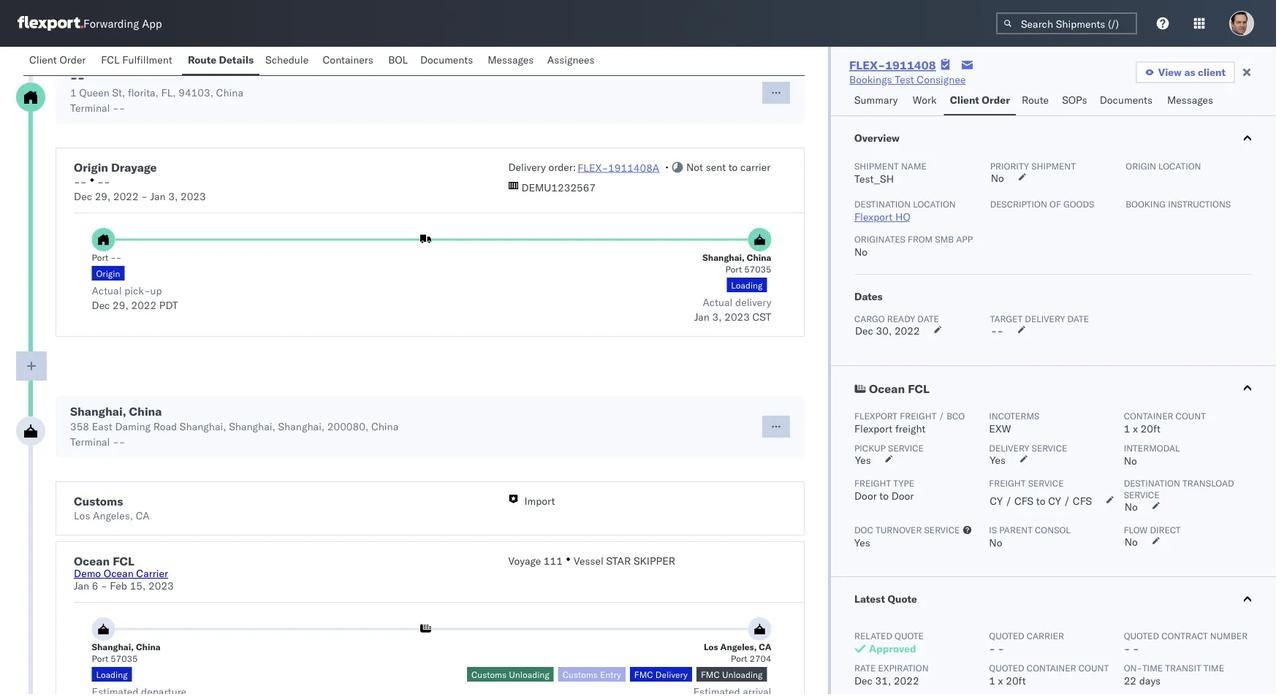 Task type: vqa. For each thing, say whether or not it's contained in the screenshot.
Jaehyung Choi - Test Origin Agent Item
no



Task type: describe. For each thing, give the bounding box(es) containing it.
unloading for fmc unloading
[[722, 669, 763, 680]]

los angeles, ca port 2704
[[704, 641, 771, 664]]

flexport inside destination location flexport hq
[[854, 210, 893, 223]]

shanghai, china port 57035 loading actual delivery jan 3, 2023 cst
[[694, 252, 771, 323]]

delivery inside shanghai, china port 57035 loading actual delivery jan 3, 2023 cst
[[735, 296, 771, 309]]

port inside the shanghai, china port 57035 loading
[[92, 653, 108, 664]]

app inside originates from smb app no
[[956, 234, 973, 244]]

forwarding app
[[83, 16, 162, 30]]

overview
[[854, 132, 900, 144]]

los inside los angeles, ca port 2704
[[704, 641, 718, 652]]

to for cy / cfs to cy / cfs
[[1036, 495, 1045, 508]]

flex- for 1911408a
[[577, 161, 608, 174]]

customs entry
[[563, 669, 621, 680]]

origin drayage
[[74, 160, 157, 175]]

sops button
[[1056, 87, 1094, 115]]

3 flexport from the top
[[854, 422, 893, 435]]

cargo ready date
[[854, 313, 939, 324]]

57035 for shanghai, china port 57035 loading
[[111, 653, 138, 664]]

date for --
[[1067, 313, 1089, 324]]

shipment
[[1031, 160, 1076, 171]]

1 vertical spatial freight
[[895, 422, 926, 435]]

1 horizontal spatial /
[[1005, 495, 1012, 508]]

daming
[[115, 420, 151, 433]]

1 horizontal spatial order
[[982, 94, 1010, 106]]

1 horizontal spatial delivery
[[1025, 313, 1065, 324]]

0 horizontal spatial client order button
[[23, 47, 95, 75]]

1 for container
[[1124, 422, 1130, 435]]

customs for customs unloading
[[471, 669, 507, 680]]

test
[[895, 73, 914, 86]]

/ inside flexport freight / bco flexport freight
[[939, 410, 944, 421]]

client order for left client order button
[[29, 53, 86, 66]]

exw
[[989, 422, 1011, 435]]

1 cfs from the left
[[1014, 495, 1034, 508]]

flexport hq link
[[854, 210, 910, 223]]

port -- origin actual pick-up dec 29, 2022 pdt
[[92, 252, 178, 312]]

0 horizontal spatial 29,
[[95, 190, 111, 203]]

route for route details
[[188, 53, 216, 66]]

30,
[[876, 324, 892, 337]]

0 horizontal spatial messages button
[[482, 47, 541, 75]]

0 horizontal spatial to
[[728, 161, 738, 174]]

yes for delivery
[[990, 454, 1006, 467]]

demu1232567
[[521, 181, 596, 194]]

flex-1911408
[[849, 58, 936, 72]]

loading for shanghai, china port 57035 loading
[[96, 669, 128, 680]]

voyage 111
[[508, 555, 563, 567]]

fmc for fmc delivery
[[634, 669, 653, 680]]

forwarding app link
[[18, 16, 162, 31]]

service
[[1028, 478, 1064, 489]]

2 cy from the left
[[1048, 495, 1061, 508]]

2022 inside port -- origin actual pick-up dec 29, 2022 pdt
[[131, 299, 157, 312]]

description of goods
[[990, 198, 1094, 209]]

bol
[[388, 53, 408, 66]]

name
[[901, 160, 927, 171]]

originates from smb app no
[[854, 234, 973, 258]]

count inside quoted container count 1 x 20ft
[[1079, 663, 1109, 673]]

0 horizontal spatial client
[[29, 53, 57, 66]]

dec down cargo on the right top
[[855, 324, 873, 337]]

incoterms exw
[[989, 410, 1040, 435]]

expiration
[[878, 663, 929, 673]]

china inside -- 1 queen st, florita, fl, 94103, china terminal --
[[216, 86, 243, 99]]

terminal inside -- 1 queen st, florita, fl, 94103, china terminal --
[[70, 102, 110, 114]]

0 horizontal spatial documents button
[[414, 47, 482, 75]]

dec inside port -- origin actual pick-up dec 29, 2022 pdt
[[92, 299, 110, 312]]

turnover
[[875, 524, 922, 535]]

delivery order:
[[508, 161, 576, 174]]

count inside the container count 1 x 20ft
[[1176, 410, 1206, 421]]

0 horizontal spatial app
[[142, 16, 162, 30]]

1911408a
[[608, 161, 659, 174]]

route details button
[[182, 47, 259, 75]]

flow direct
[[1124, 524, 1181, 535]]

order:
[[548, 161, 576, 174]]

0 vertical spatial freight
[[900, 410, 937, 421]]

dates
[[854, 290, 883, 303]]

star
[[606, 555, 631, 567]]

1 cy from the left
[[990, 495, 1003, 508]]

overview button
[[831, 116, 1276, 160]]

flex- for 1911408
[[849, 58, 885, 72]]

ocean fcl demo ocean carrier jan 6 - feb 15, 2023
[[74, 554, 174, 592]]

2 flexport from the top
[[854, 410, 898, 421]]

assignees button
[[541, 47, 603, 75]]

latest quote button
[[831, 577, 1276, 621]]

summary
[[854, 94, 898, 106]]

111
[[544, 555, 563, 567]]

china for shanghai, china port 57035 loading
[[136, 641, 161, 652]]

container
[[1124, 410, 1173, 421]]

not
[[686, 161, 703, 174]]

1 vertical spatial documents button
[[1094, 87, 1161, 115]]

- inside ocean fcl demo ocean carrier jan 6 - feb 15, 2023
[[101, 580, 107, 592]]

not sent to carrier
[[686, 161, 770, 174]]

assignees
[[547, 53, 595, 66]]

jan inside ocean fcl demo ocean carrier jan 6 - feb 15, 2023
[[74, 580, 89, 592]]

intermodal no
[[1124, 443, 1180, 467]]

port inside los angeles, ca port 2704
[[731, 653, 747, 664]]

1 horizontal spatial client order button
[[944, 87, 1016, 115]]

20ft inside quoted container count 1 x 20ft
[[1006, 675, 1026, 687]]

containers
[[323, 53, 373, 66]]

quoted for number
[[1124, 630, 1159, 641]]

carrier
[[136, 567, 168, 580]]

is parent consol no
[[989, 524, 1071, 549]]

latest quote
[[854, 593, 917, 605]]

port inside port -- origin actual pick-up dec 29, 2022 pdt
[[92, 252, 108, 263]]

bco
[[947, 410, 965, 421]]

57035 for shanghai, china port 57035 loading actual delivery jan 3, 2023 cst
[[744, 263, 771, 274]]

work
[[913, 94, 937, 106]]

1 vertical spatial messages
[[1167, 94, 1213, 106]]

ready
[[887, 313, 915, 324]]

target delivery date
[[990, 313, 1089, 324]]

entry
[[600, 669, 621, 680]]

parent
[[999, 524, 1033, 535]]

summary button
[[848, 87, 907, 115]]

2704
[[750, 653, 771, 664]]

actual inside port -- origin actual pick-up dec 29, 2022 pdt
[[92, 284, 122, 297]]

is
[[989, 524, 997, 535]]

0 vertical spatial jan
[[150, 190, 166, 203]]

customs for customs entry
[[563, 669, 598, 680]]

container
[[1027, 663, 1076, 673]]

ocean right the '6'
[[104, 567, 134, 580]]

unloading for customs unloading
[[509, 669, 549, 680]]

terminal inside the shanghai, china 358 east daming road shanghai, shanghai, shanghai, 200080, china terminal --
[[70, 436, 110, 448]]

-- 1 queen st, florita, fl, 94103, china terminal --
[[70, 70, 243, 114]]

no up flow
[[1125, 501, 1138, 513]]

destination transload service
[[1124, 478, 1234, 500]]

demo ocean carrier link
[[74, 567, 168, 580]]

incoterms
[[989, 410, 1040, 421]]

origin for origin drayage
[[74, 160, 108, 175]]

0 vertical spatial order
[[59, 53, 86, 66]]

2 horizontal spatial --
[[991, 324, 1003, 337]]

flex-1911408a
[[577, 161, 659, 174]]

1 horizontal spatial delivery
[[655, 669, 688, 680]]

destination for flexport
[[854, 198, 911, 209]]

freight for freight service
[[989, 478, 1026, 489]]

cargo
[[854, 313, 885, 324]]

2023 inside ocean fcl demo ocean carrier jan 6 - feb 15, 2023
[[148, 580, 174, 592]]

port inside shanghai, china port 57035 loading actual delivery jan 3, 2023 cst
[[725, 263, 742, 274]]

service down flexport freight / bco flexport freight
[[888, 443, 924, 453]]

0 horizontal spatial --
[[74, 175, 87, 188]]

29, inside port -- origin actual pick-up dec 29, 2022 pdt
[[113, 299, 129, 312]]

1 time from the left
[[1142, 663, 1163, 673]]

route for route
[[1022, 94, 1049, 106]]

china for shanghai, china 358 east daming road shanghai, shanghai, shanghai, 200080, china terminal --
[[129, 404, 162, 419]]

schedule
[[265, 53, 309, 66]]

0 vertical spatial messages
[[488, 53, 534, 66]]

customs for customs los angeles, ca
[[74, 494, 123, 509]]

dec down origin drayage
[[74, 190, 92, 203]]

import
[[524, 495, 555, 508]]

•
[[665, 161, 669, 174]]

freight type door to door
[[854, 478, 914, 502]]

actual inside shanghai, china port 57035 loading actual delivery jan 3, 2023 cst
[[703, 296, 733, 309]]

yes for pickup
[[855, 454, 871, 467]]

0 vertical spatial 2023
[[181, 190, 206, 203]]

2022 down "drayage"
[[113, 190, 139, 203]]

client order for right client order button
[[950, 94, 1010, 106]]

2 time from the left
[[1204, 663, 1224, 673]]

up
[[150, 284, 162, 297]]

los inside "customs los angeles, ca"
[[74, 509, 90, 522]]

shanghai, inside the shanghai, china port 57035 loading
[[92, 641, 134, 652]]

ocean for ocean fcl
[[869, 381, 905, 396]]

22
[[1124, 675, 1136, 687]]

destination for service
[[1124, 478, 1180, 489]]

quoted container count 1 x 20ft
[[989, 663, 1109, 687]]

doc
[[854, 524, 873, 535]]

no down flow
[[1125, 536, 1138, 548]]

view as client
[[1158, 66, 1226, 79]]



Task type: locate. For each thing, give the bounding box(es) containing it.
0 horizontal spatial x
[[998, 675, 1003, 687]]

delivery left order:
[[508, 161, 546, 174]]

on-time transit time 22 days
[[1124, 663, 1224, 687]]

0 horizontal spatial 1
[[70, 86, 77, 99]]

dec left pdt
[[92, 299, 110, 312]]

1 horizontal spatial flex-
[[849, 58, 885, 72]]

location up the 'booking instructions' on the right
[[1158, 160, 1201, 171]]

3,
[[168, 190, 178, 203], [712, 311, 722, 323]]

instructions
[[1168, 198, 1231, 209]]

0 vertical spatial 57035
[[744, 263, 771, 274]]

1 horizontal spatial angeles,
[[720, 641, 757, 652]]

jan inside shanghai, china port 57035 loading actual delivery jan 3, 2023 cst
[[694, 311, 710, 323]]

yes down pickup
[[855, 454, 871, 467]]

from
[[908, 234, 933, 244]]

priority
[[990, 160, 1029, 171]]

route inside route details button
[[188, 53, 216, 66]]

quoted inside quoted contract number - - rate expiration dec 31, 2022
[[1124, 630, 1159, 641]]

destination inside destination transload service
[[1124, 478, 1180, 489]]

delivery for delivery order:
[[508, 161, 546, 174]]

unloading down los angeles, ca port 2704
[[722, 669, 763, 680]]

route inside route button
[[1022, 94, 1049, 106]]

delivery down the exw
[[989, 443, 1029, 453]]

1 vertical spatial flexport
[[854, 410, 898, 421]]

freight service
[[989, 478, 1064, 489]]

route details
[[188, 53, 254, 66]]

0 horizontal spatial door
[[854, 490, 877, 502]]

messages button down the 'view as client'
[[1161, 87, 1221, 115]]

loading inside the shanghai, china port 57035 loading
[[96, 669, 128, 680]]

1 vertical spatial x
[[998, 675, 1003, 687]]

ca inside los angeles, ca port 2704
[[759, 641, 771, 652]]

china down '15,'
[[136, 641, 161, 652]]

freight for freight type door to door
[[854, 478, 891, 489]]

0 vertical spatial delivery
[[735, 296, 771, 309]]

ocean inside the ocean fcl button
[[869, 381, 905, 396]]

20ft inside the container count 1 x 20ft
[[1141, 422, 1161, 435]]

destination down intermodal no on the bottom right of page
[[1124, 478, 1180, 489]]

china up cst
[[747, 252, 771, 263]]

2022 inside quoted contract number - - rate expiration dec 31, 2022
[[894, 675, 919, 687]]

messages left assignees
[[488, 53, 534, 66]]

delivery for delivery service
[[989, 443, 1029, 453]]

to up turnover
[[879, 490, 889, 502]]

2 vertical spatial jan
[[74, 580, 89, 592]]

0 horizontal spatial unloading
[[509, 669, 549, 680]]

/ down freight service on the bottom of the page
[[1005, 495, 1012, 508]]

loading inside shanghai, china port 57035 loading actual delivery jan 3, 2023 cst
[[731, 280, 763, 291]]

destination inside destination location flexport hq
[[854, 198, 911, 209]]

originates
[[854, 234, 905, 244]]

1 inside the container count 1 x 20ft
[[1124, 422, 1130, 435]]

app
[[142, 16, 162, 30], [956, 234, 973, 244]]

related
[[854, 630, 892, 641]]

time right transit
[[1204, 663, 1224, 673]]

57035 inside shanghai, china port 57035 loading actual delivery jan 3, 2023 cst
[[744, 263, 771, 274]]

0 horizontal spatial 3,
[[168, 190, 178, 203]]

angeles, inside "customs los angeles, ca"
[[93, 509, 133, 522]]

freight up cy / cfs to cy / cfs
[[989, 478, 1026, 489]]

1 vertical spatial messages button
[[1161, 87, 1221, 115]]

/ down service
[[1064, 495, 1070, 508]]

china up daming
[[129, 404, 162, 419]]

0 horizontal spatial delivery
[[508, 161, 546, 174]]

2 door from the left
[[891, 490, 914, 502]]

2022 down expiration
[[894, 675, 919, 687]]

quoted inside quoted container count 1 x 20ft
[[989, 663, 1024, 673]]

1 for -
[[70, 86, 77, 99]]

carrier inside quoted carrier - -
[[1027, 630, 1064, 641]]

2 vertical spatial flexport
[[854, 422, 893, 435]]

rate
[[854, 663, 876, 673]]

1 horizontal spatial time
[[1204, 663, 1224, 673]]

yes down the exw
[[990, 454, 1006, 467]]

client order button down consignee on the right top
[[944, 87, 1016, 115]]

no down priority
[[991, 172, 1004, 185]]

no inside intermodal no
[[1124, 455, 1137, 467]]

1 vertical spatial 1
[[1124, 422, 1130, 435]]

0 horizontal spatial freight
[[854, 478, 891, 489]]

1 vertical spatial ca
[[759, 641, 771, 652]]

as
[[1184, 66, 1195, 79]]

29, down origin drayage
[[95, 190, 111, 203]]

0 horizontal spatial order
[[59, 53, 86, 66]]

1 horizontal spatial documents
[[1100, 94, 1153, 106]]

1 vertical spatial 57035
[[111, 653, 138, 664]]

quoted inside quoted carrier - -
[[989, 630, 1024, 641]]

documents button down view
[[1094, 87, 1161, 115]]

door down type
[[891, 490, 914, 502]]

delivery service
[[989, 443, 1067, 453]]

service up service
[[1032, 443, 1067, 453]]

1 vertical spatial carrier
[[1027, 630, 1064, 641]]

cy up is
[[990, 495, 1003, 508]]

quoted for -
[[989, 630, 1024, 641]]

1 horizontal spatial --
[[97, 175, 110, 188]]

0 horizontal spatial documents
[[420, 53, 473, 66]]

fmc unloading
[[701, 669, 763, 680]]

x inside the container count 1 x 20ft
[[1133, 422, 1138, 435]]

type
[[893, 478, 914, 489]]

ca inside "customs los angeles, ca"
[[136, 509, 150, 522]]

1 inside quoted container count 1 x 20ft
[[989, 675, 995, 687]]

1911408
[[885, 58, 936, 72]]

2 horizontal spatial /
[[1064, 495, 1070, 508]]

client order
[[29, 53, 86, 66], [950, 94, 1010, 106]]

1 vertical spatial 3,
[[712, 311, 722, 323]]

shipment name test_sh
[[854, 160, 927, 185]]

origin
[[74, 160, 108, 175], [1126, 160, 1156, 171], [96, 268, 120, 279]]

location up smb
[[913, 198, 956, 209]]

2 unloading from the left
[[722, 669, 763, 680]]

china inside the shanghai, china port 57035 loading
[[136, 641, 161, 652]]

los up demo
[[74, 509, 90, 522]]

documents
[[420, 53, 473, 66], [1100, 94, 1153, 106]]

1 horizontal spatial jan
[[150, 190, 166, 203]]

ocean up flexport freight / bco flexport freight
[[869, 381, 905, 396]]

1 down quoted carrier - -
[[989, 675, 995, 687]]

1 vertical spatial loading
[[96, 669, 128, 680]]

dec 30, 2022
[[855, 324, 920, 337]]

0 horizontal spatial carrier
[[740, 161, 770, 174]]

fmc
[[634, 669, 653, 680], [701, 669, 720, 680]]

goods
[[1063, 198, 1094, 209]]

0 vertical spatial flexport
[[854, 210, 893, 223]]

0 horizontal spatial /
[[939, 410, 944, 421]]

approved
[[869, 642, 916, 655]]

shanghai, inside shanghai, china port 57035 loading actual delivery jan 3, 2023 cst
[[703, 252, 745, 263]]

days
[[1139, 675, 1161, 687]]

pickup
[[854, 443, 886, 453]]

demo
[[74, 567, 101, 580]]

1 freight from the left
[[854, 478, 891, 489]]

fmc for fmc unloading
[[701, 669, 720, 680]]

description
[[990, 198, 1047, 209]]

number
[[1210, 630, 1248, 641]]

vessel star skipper
[[574, 555, 675, 567]]

app up fulfillment
[[142, 16, 162, 30]]

200080,
[[327, 420, 369, 433]]

0 vertical spatial loading
[[731, 280, 763, 291]]

2 freight from the left
[[989, 478, 1026, 489]]

0 horizontal spatial customs
[[74, 494, 123, 509]]

1 horizontal spatial destination
[[1124, 478, 1180, 489]]

carrier right sent
[[740, 161, 770, 174]]

quoted down quoted carrier - -
[[989, 663, 1024, 673]]

1 vertical spatial route
[[1022, 94, 1049, 106]]

2 terminal from the top
[[70, 436, 110, 448]]

3, inside shanghai, china port 57035 loading actual delivery jan 3, 2023 cst
[[712, 311, 722, 323]]

fcl
[[101, 53, 120, 66], [908, 381, 929, 396], [113, 554, 134, 569]]

31,
[[875, 675, 891, 687]]

count left on-
[[1079, 663, 1109, 673]]

x inside quoted container count 1 x 20ft
[[998, 675, 1003, 687]]

0 vertical spatial route
[[188, 53, 216, 66]]

client order button down the flexport. image
[[23, 47, 95, 75]]

quoted up on-
[[1124, 630, 1159, 641]]

0 horizontal spatial 20ft
[[1006, 675, 1026, 687]]

location for origin location
[[1158, 160, 1201, 171]]

pdt
[[159, 299, 178, 312]]

of
[[1049, 198, 1061, 209]]

location inside destination location flexport hq
[[913, 198, 956, 209]]

door up doc
[[854, 490, 877, 502]]

0 vertical spatial 29,
[[95, 190, 111, 203]]

1 horizontal spatial ca
[[759, 641, 771, 652]]

0 vertical spatial 3,
[[168, 190, 178, 203]]

1 horizontal spatial client
[[950, 94, 979, 106]]

1 terminal from the top
[[70, 102, 110, 114]]

app right smb
[[956, 234, 973, 244]]

doc turnover service
[[854, 524, 960, 535]]

fcl up flexport freight / bco flexport freight
[[908, 381, 929, 396]]

1 vertical spatial documents
[[1100, 94, 1153, 106]]

flex- up bookings
[[849, 58, 885, 72]]

2 horizontal spatial 2023
[[724, 311, 750, 323]]

order left route button
[[982, 94, 1010, 106]]

1 horizontal spatial 29,
[[113, 299, 129, 312]]

x down quoted carrier - -
[[998, 675, 1003, 687]]

terminal
[[70, 102, 110, 114], [70, 436, 110, 448]]

fmc right entry on the left bottom of the page
[[634, 669, 653, 680]]

1 horizontal spatial actual
[[703, 296, 733, 309]]

loading for shanghai, china port 57035 loading actual delivery jan 3, 2023 cst
[[731, 280, 763, 291]]

2 vertical spatial 2023
[[148, 580, 174, 592]]

freight left type
[[854, 478, 891, 489]]

unloading
[[509, 669, 549, 680], [722, 669, 763, 680]]

1 left queen
[[70, 86, 77, 99]]

shanghai, china port 57035 loading
[[92, 641, 161, 680]]

yes
[[855, 454, 871, 467], [990, 454, 1006, 467], [854, 536, 870, 549]]

0 vertical spatial angeles,
[[93, 509, 133, 522]]

date right "ready"
[[917, 313, 939, 324]]

0 horizontal spatial cy
[[990, 495, 1003, 508]]

client order down the flexport. image
[[29, 53, 86, 66]]

jan down "drayage"
[[150, 190, 166, 203]]

unloading left the customs entry at the bottom of page
[[509, 669, 549, 680]]

to inside the freight type door to door
[[879, 490, 889, 502]]

client order down consignee on the right top
[[950, 94, 1010, 106]]

freight inside the freight type door to door
[[854, 478, 891, 489]]

0 horizontal spatial los
[[74, 509, 90, 522]]

test_sh
[[854, 172, 894, 185]]

2 fmc from the left
[[701, 669, 720, 680]]

ca up 2704
[[759, 641, 771, 652]]

0 vertical spatial messages button
[[482, 47, 541, 75]]

angeles, up demo ocean carrier link on the bottom left
[[93, 509, 133, 522]]

client down the flexport. image
[[29, 53, 57, 66]]

china for shanghai, china port 57035 loading actual delivery jan 3, 2023 cst
[[747, 252, 771, 263]]

angeles, inside los angeles, ca port 2704
[[720, 641, 757, 652]]

delivery up cst
[[735, 296, 771, 309]]

2 horizontal spatial customs
[[563, 669, 598, 680]]

2 date from the left
[[1067, 313, 1089, 324]]

related quote
[[854, 630, 924, 641]]

service inside destination transload service
[[1124, 489, 1159, 500]]

1 horizontal spatial date
[[1067, 313, 1089, 324]]

1 horizontal spatial to
[[879, 490, 889, 502]]

0 vertical spatial documents button
[[414, 47, 482, 75]]

1 horizontal spatial unloading
[[722, 669, 763, 680]]

1 vertical spatial client order
[[950, 94, 1010, 106]]

fcl inside ocean fcl demo ocean carrier jan 6 - feb 15, 2023
[[113, 554, 134, 569]]

1 door from the left
[[854, 490, 877, 502]]

1 inside -- 1 queen st, florita, fl, 94103, china terminal --
[[70, 86, 77, 99]]

consignee
[[917, 73, 966, 86]]

fcl for ocean fcl demo ocean carrier jan 6 - feb 15, 2023
[[113, 554, 134, 569]]

no down is
[[989, 536, 1002, 549]]

no inside originates from smb app no
[[854, 246, 868, 258]]

2022 down "ready"
[[894, 324, 920, 337]]

fcl up feb
[[113, 554, 134, 569]]

service up flow
[[1124, 489, 1159, 500]]

1 vertical spatial order
[[982, 94, 1010, 106]]

documents button
[[414, 47, 482, 75], [1094, 87, 1161, 115]]

shanghai, china 358 east daming road shanghai, shanghai, shanghai, 200080, china terminal --
[[70, 404, 398, 448]]

94103,
[[178, 86, 213, 99]]

schedule button
[[259, 47, 317, 75]]

1 vertical spatial delivery
[[1025, 313, 1065, 324]]

2 vertical spatial fcl
[[113, 554, 134, 569]]

-
[[70, 70, 77, 85], [77, 70, 85, 85], [113, 102, 119, 114], [119, 102, 125, 114], [74, 175, 80, 188], [80, 175, 87, 188], [97, 175, 104, 188], [104, 175, 110, 188], [141, 190, 148, 203], [111, 252, 116, 263], [116, 252, 121, 263], [991, 324, 997, 337], [997, 324, 1003, 337], [113, 436, 119, 448], [119, 436, 125, 448], [101, 580, 107, 592], [989, 642, 995, 655], [998, 642, 1004, 655], [1124, 642, 1130, 655], [1133, 642, 1139, 655]]

fcl for ocean fcl
[[908, 381, 929, 396]]

0 vertical spatial ca
[[136, 509, 150, 522]]

57035 up cst
[[744, 263, 771, 274]]

client
[[29, 53, 57, 66], [950, 94, 979, 106]]

0 vertical spatial delivery
[[508, 161, 546, 174]]

1 unloading from the left
[[509, 669, 549, 680]]

details
[[219, 53, 254, 66]]

pick-
[[124, 284, 150, 297]]

1 date from the left
[[917, 313, 939, 324]]

/ left bco
[[939, 410, 944, 421]]

1 flexport from the top
[[854, 210, 893, 223]]

ocean up the '6'
[[74, 554, 110, 569]]

service
[[888, 443, 924, 453], [1032, 443, 1067, 453], [1124, 489, 1159, 500], [924, 524, 960, 535]]

jan left the '6'
[[74, 580, 89, 592]]

customs los angeles, ca
[[74, 494, 150, 522]]

flexport. image
[[18, 16, 83, 31]]

1 vertical spatial destination
[[1124, 478, 1180, 489]]

1 horizontal spatial 2023
[[181, 190, 206, 203]]

destination
[[854, 198, 911, 209], [1124, 478, 1180, 489]]

skipper
[[634, 555, 675, 567]]

no inside is parent consol no
[[989, 536, 1002, 549]]

to right sent
[[728, 161, 738, 174]]

no down originates
[[854, 246, 868, 258]]

2022 down pick-
[[131, 299, 157, 312]]

x down container
[[1133, 422, 1138, 435]]

quoted contract number - - rate expiration dec 31, 2022
[[854, 630, 1248, 687]]

1 horizontal spatial documents button
[[1094, 87, 1161, 115]]

fcl inside the fcl fulfillment button
[[101, 53, 120, 66]]

2 horizontal spatial 1
[[1124, 422, 1130, 435]]

route up 94103,
[[188, 53, 216, 66]]

origin for origin location
[[1126, 160, 1156, 171]]

freight up pickup service
[[895, 422, 926, 435]]

1 horizontal spatial route
[[1022, 94, 1049, 106]]

yes down doc
[[854, 536, 870, 549]]

1 vertical spatial client order button
[[944, 87, 1016, 115]]

time up days
[[1142, 663, 1163, 673]]

location for destination location flexport hq
[[913, 198, 956, 209]]

count right container
[[1176, 410, 1206, 421]]

0 vertical spatial client
[[29, 53, 57, 66]]

0 vertical spatial client order button
[[23, 47, 95, 75]]

port
[[92, 252, 108, 263], [725, 263, 742, 274], [92, 653, 108, 664], [731, 653, 747, 664]]

client down consignee on the right top
[[950, 94, 979, 106]]

quoted for count
[[989, 663, 1024, 673]]

consol
[[1035, 524, 1071, 535]]

flex- right order:
[[577, 161, 608, 174]]

0 vertical spatial documents
[[420, 53, 473, 66]]

contract
[[1161, 630, 1208, 641]]

fl,
[[161, 86, 176, 99]]

forwarding
[[83, 16, 139, 30]]

0 vertical spatial location
[[1158, 160, 1201, 171]]

no down intermodal
[[1124, 455, 1137, 467]]

Search Shipments (/) text field
[[996, 12, 1137, 34]]

china down route details button
[[216, 86, 243, 99]]

carrier up container
[[1027, 630, 1064, 641]]

ocean fcl button
[[831, 366, 1276, 410]]

client order button
[[23, 47, 95, 75], [944, 87, 1016, 115]]

shipment
[[854, 160, 899, 171]]

flexport freight / bco flexport freight
[[854, 410, 965, 435]]

route
[[188, 53, 216, 66], [1022, 94, 1049, 106]]

cy down service
[[1048, 495, 1061, 508]]

documents button right bol
[[414, 47, 482, 75]]

1 fmc from the left
[[634, 669, 653, 680]]

fcl fulfillment
[[101, 53, 172, 66]]

date right target
[[1067, 313, 1089, 324]]

feb
[[110, 580, 127, 592]]

fcl fulfillment button
[[95, 47, 182, 75]]

1 down container
[[1124, 422, 1130, 435]]

1 horizontal spatial los
[[704, 641, 718, 652]]

2023 inside shanghai, china port 57035 loading actual delivery jan 3, 2023 cst
[[724, 311, 750, 323]]

fulfillment
[[122, 53, 172, 66]]

358
[[70, 420, 89, 433]]

0 horizontal spatial actual
[[92, 284, 122, 297]]

terminal down the 358
[[70, 436, 110, 448]]

0 vertical spatial app
[[142, 16, 162, 30]]

destination location flexport hq
[[854, 198, 956, 223]]

1 vertical spatial los
[[704, 641, 718, 652]]

dec inside quoted contract number - - rate expiration dec 31, 2022
[[854, 675, 873, 687]]

jan left cst
[[694, 311, 710, 323]]

20ft down quoted carrier - -
[[1006, 675, 1026, 687]]

messages button left assignees
[[482, 47, 541, 75]]

documents right sops button
[[1100, 94, 1153, 106]]

terminal down queen
[[70, 102, 110, 114]]

57035 down feb
[[111, 653, 138, 664]]

1 vertical spatial fcl
[[908, 381, 929, 396]]

0 horizontal spatial flex-
[[577, 161, 608, 174]]

ca
[[136, 509, 150, 522], [759, 641, 771, 652]]

transit
[[1165, 663, 1201, 673]]

fcl inside the ocean fcl button
[[908, 381, 929, 396]]

view
[[1158, 66, 1182, 79]]

1 vertical spatial 29,
[[113, 299, 129, 312]]

service right turnover
[[924, 524, 960, 535]]

0 horizontal spatial date
[[917, 313, 939, 324]]

ocean for ocean fcl demo ocean carrier jan 6 - feb 15, 2023
[[74, 554, 110, 569]]

0 horizontal spatial messages
[[488, 53, 534, 66]]

date for dec 30, 2022
[[917, 313, 939, 324]]

29, down pick-
[[113, 299, 129, 312]]

1 vertical spatial location
[[913, 198, 956, 209]]

0 horizontal spatial delivery
[[735, 296, 771, 309]]

2 cfs from the left
[[1073, 495, 1092, 508]]

china inside shanghai, china port 57035 loading actual delivery jan 3, 2023 cst
[[747, 252, 771, 263]]

loading
[[731, 280, 763, 291], [96, 669, 128, 680]]

1 vertical spatial jan
[[694, 311, 710, 323]]

freight
[[854, 478, 891, 489], [989, 478, 1026, 489]]

origin inside port -- origin actual pick-up dec 29, 2022 pdt
[[96, 268, 120, 279]]

los up fmc unloading on the bottom right of the page
[[704, 641, 718, 652]]

1 horizontal spatial messages
[[1167, 94, 1213, 106]]

to down service
[[1036, 495, 1045, 508]]

1 horizontal spatial freight
[[989, 478, 1026, 489]]

fcl up st, at the left top
[[101, 53, 120, 66]]

china right 200080, at the bottom of page
[[371, 420, 398, 433]]

x
[[1133, 422, 1138, 435], [998, 675, 1003, 687]]

0 horizontal spatial loading
[[96, 669, 128, 680]]

0 horizontal spatial angeles,
[[93, 509, 133, 522]]

2 horizontal spatial delivery
[[989, 443, 1029, 453]]

target
[[990, 313, 1023, 324]]

57035 inside the shanghai, china port 57035 loading
[[111, 653, 138, 664]]

to for freight type door to door
[[879, 490, 889, 502]]

customs inside "customs los angeles, ca"
[[74, 494, 123, 509]]

fmc down los angeles, ca port 2704
[[701, 669, 720, 680]]

ca up carrier
[[136, 509, 150, 522]]

route left the sops at the top right of the page
[[1022, 94, 1049, 106]]



